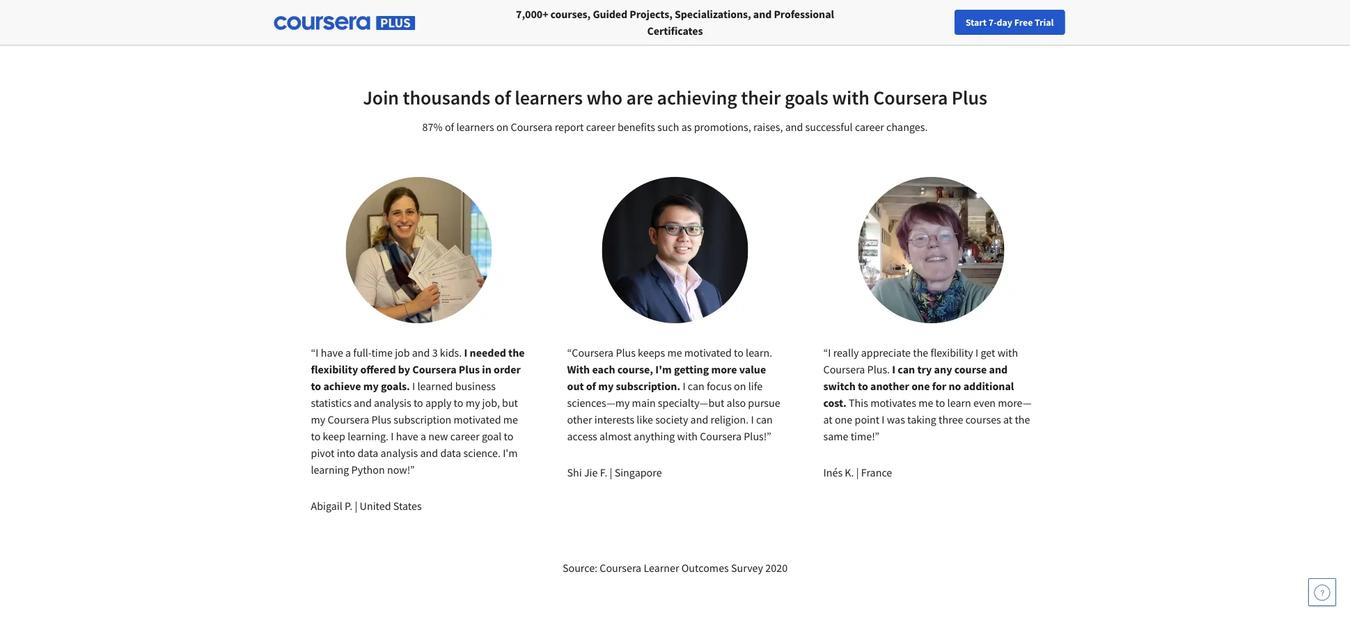 Task type: vqa. For each thing, say whether or not it's contained in the screenshot.


Task type: locate. For each thing, give the bounding box(es) containing it.
of
[[495, 85, 511, 110], [445, 120, 454, 134], [586, 379, 596, 393]]

i learned business statistics and analysis to apply to my job, but my coursera plus subscription motivated me to keep learning. i have a new career goal to pivot into data analysis and data science. i'm learning python now!
[[311, 379, 518, 477]]

goals
[[785, 85, 829, 110]]

0 horizontal spatial data
[[358, 446, 379, 460]]

i can focus on life sciences—my main specialty—but also pursue other interests like society and religion. i can access almost anything with coursera plus!
[[567, 379, 781, 443]]

coursera down 'religion.'
[[700, 429, 742, 443]]

0 vertical spatial learners
[[515, 85, 583, 110]]

2 at from the left
[[1004, 412, 1013, 426]]

analysis down goals.
[[374, 396, 412, 410]]

my down each
[[599, 379, 614, 393]]

0 horizontal spatial of
[[445, 120, 454, 134]]

2 vertical spatial with
[[678, 429, 698, 443]]

time
[[372, 346, 393, 360]]

learning
[[311, 463, 349, 477]]

0 vertical spatial on
[[497, 120, 509, 134]]

outcomes
[[682, 561, 729, 575]]

coursera down 3 on the bottom of the page
[[413, 362, 457, 376]]

can down "pursue"
[[757, 412, 773, 426]]

interests
[[595, 412, 635, 426]]

| right the f.
[[610, 465, 613, 479]]

0 horizontal spatial at
[[824, 412, 833, 426]]

i left "really"
[[829, 346, 832, 360]]

join
[[363, 85, 399, 110]]

apply
[[426, 396, 452, 410]]

can for try
[[898, 362, 916, 376]]

abigail p. | united states
[[311, 499, 422, 513]]

on left report
[[497, 120, 509, 134]]

2 horizontal spatial can
[[898, 362, 916, 376]]

motivated inside coursera plus keeps me motivated to learn. with each course, i'm getting more value out of my subscription.
[[685, 346, 732, 360]]

0 vertical spatial i'm
[[656, 362, 672, 376]]

appreciate
[[862, 346, 911, 360]]

0 horizontal spatial flexibility
[[311, 362, 358, 376]]

have inside "i learned business statistics and analysis to apply to my job, but my coursera plus subscription motivated me to keep learning. i have a new career goal to pivot into data analysis and data science. i'm learning python now!"
[[396, 429, 419, 443]]

0 horizontal spatial a
[[346, 346, 351, 360]]

achieve
[[324, 379, 361, 393]]

0 vertical spatial me
[[668, 346, 683, 360]]

with down society
[[678, 429, 698, 443]]

my inside i needed the flexibility offered by coursera plus in order to achieve my goals.
[[364, 379, 379, 393]]

can down getting
[[688, 379, 705, 393]]

1 vertical spatial a
[[421, 429, 426, 443]]

i'm down the keeps
[[656, 362, 672, 376]]

one down try
[[912, 379, 930, 393]]

join thousands of learners who are achieving their goals with coursera plus
[[363, 85, 988, 110]]

and down specialty—but
[[691, 412, 709, 426]]

singapore
[[615, 465, 662, 479]]

on left the life
[[734, 379, 747, 393]]

help center image
[[1315, 584, 1331, 601]]

pivot
[[311, 446, 335, 460]]

i left "get"
[[976, 346, 979, 360]]

of right out
[[586, 379, 596, 393]]

| right p.
[[355, 499, 358, 513]]

to up this
[[858, 379, 869, 393]]

my down statistics
[[311, 412, 326, 426]]

| for this motivates me to learn even more— at one point i was taking three courses at the same time!
[[857, 465, 859, 479]]

coursera up each
[[572, 346, 614, 360]]

coursera inside 'i can focus on life sciences—my main specialty—but also pursue other interests like society and religion. i can access almost anything with coursera plus!'
[[700, 429, 742, 443]]

2 horizontal spatial career
[[855, 120, 885, 134]]

0 horizontal spatial motivated
[[454, 412, 501, 426]]

coursera down "really"
[[824, 362, 866, 376]]

at down "more—"
[[1004, 412, 1013, 426]]

my down business
[[466, 396, 480, 410]]

start 7-day free trial
[[966, 16, 1054, 29]]

0 vertical spatial with
[[833, 85, 870, 110]]

flexibility inside i really appreciate the flexibility i get with coursera plus.
[[931, 346, 974, 360]]

coursera up keep
[[328, 412, 369, 426]]

their
[[741, 85, 781, 110]]

learner image abigail p. image
[[346, 177, 492, 323]]

1 vertical spatial with
[[998, 346, 1019, 360]]

motivated
[[685, 346, 732, 360], [454, 412, 501, 426]]

motivates
[[871, 396, 917, 410]]

and left professional
[[754, 7, 772, 21]]

i really appreciate the flexibility i get with coursera plus.
[[824, 346, 1019, 376]]

1 vertical spatial one
[[835, 412, 853, 426]]

coursera
[[874, 85, 948, 110], [511, 120, 553, 134], [572, 346, 614, 360], [413, 362, 457, 376], [824, 362, 866, 376], [328, 412, 369, 426], [700, 429, 742, 443], [600, 561, 642, 575]]

promotions,
[[694, 120, 752, 134]]

2 horizontal spatial with
[[998, 346, 1019, 360]]

0 vertical spatial can
[[898, 362, 916, 376]]

career down who
[[586, 120, 616, 134]]

business
[[455, 379, 496, 393]]

1 vertical spatial on
[[734, 379, 747, 393]]

0 horizontal spatial have
[[321, 346, 343, 360]]

abigail
[[311, 499, 343, 513]]

learners down "thousands"
[[457, 120, 494, 134]]

i right learning. at the bottom
[[391, 429, 394, 443]]

career up science.
[[451, 429, 480, 443]]

one
[[912, 379, 930, 393], [835, 412, 853, 426]]

1 horizontal spatial motivated
[[685, 346, 732, 360]]

flexibility
[[931, 346, 974, 360], [311, 362, 358, 376]]

learners up report
[[515, 85, 583, 110]]

in
[[482, 362, 492, 376]]

None search field
[[192, 9, 526, 37]]

with up successful on the top
[[833, 85, 870, 110]]

1 horizontal spatial one
[[912, 379, 930, 393]]

1 horizontal spatial at
[[1004, 412, 1013, 426]]

report
[[555, 120, 584, 134]]

career left changes.
[[855, 120, 885, 134]]

0 vertical spatial flexibility
[[931, 346, 974, 360]]

have left full-
[[321, 346, 343, 360]]

1 horizontal spatial |
[[610, 465, 613, 479]]

the
[[509, 346, 525, 360], [914, 346, 929, 360], [1015, 412, 1031, 426]]

have down subscription
[[396, 429, 419, 443]]

1 horizontal spatial career
[[586, 120, 616, 134]]

have
[[321, 346, 343, 360], [396, 429, 419, 443]]

day
[[997, 16, 1013, 29]]

1 horizontal spatial on
[[734, 379, 747, 393]]

0 horizontal spatial career
[[451, 429, 480, 443]]

0 horizontal spatial on
[[497, 120, 509, 134]]

to up statistics
[[311, 379, 321, 393]]

a left full-
[[346, 346, 351, 360]]

i up specialty—but
[[683, 379, 686, 393]]

3
[[432, 346, 438, 360]]

flexibility inside i needed the flexibility offered by coursera plus in order to achieve my goals.
[[311, 362, 358, 376]]

specializations,
[[675, 7, 752, 21]]

at down the cost.
[[824, 412, 833, 426]]

0 horizontal spatial the
[[509, 346, 525, 360]]

2 horizontal spatial of
[[586, 379, 596, 393]]

one up same
[[835, 412, 853, 426]]

i right kids.
[[464, 346, 468, 360]]

0 horizontal spatial me
[[504, 412, 518, 426]]

1 vertical spatial flexibility
[[311, 362, 358, 376]]

coursera up changes.
[[874, 85, 948, 110]]

course
[[955, 362, 987, 376]]

0 horizontal spatial can
[[688, 379, 705, 393]]

2 horizontal spatial the
[[1015, 412, 1031, 426]]

1 horizontal spatial i'm
[[656, 362, 672, 376]]

1 vertical spatial can
[[688, 379, 705, 393]]

taking
[[908, 412, 937, 426]]

find
[[1054, 16, 1072, 29]]

0 horizontal spatial with
[[678, 429, 698, 443]]

flexibility up any
[[931, 346, 974, 360]]

the down "more—"
[[1015, 412, 1031, 426]]

statistics
[[311, 396, 352, 410]]

on inside 'i can focus on life sciences—my main specialty—but also pursue other interests like society and religion. i can access almost anything with coursera plus!'
[[734, 379, 747, 393]]

society
[[656, 412, 689, 426]]

motivated up more
[[685, 346, 732, 360]]

to left the learn.
[[734, 346, 744, 360]]

1 horizontal spatial have
[[396, 429, 419, 443]]

can
[[898, 362, 916, 376], [688, 379, 705, 393], [757, 412, 773, 426]]

me inside coursera plus keeps me motivated to learn. with each course, i'm getting more value out of my subscription.
[[668, 346, 683, 360]]

also
[[727, 396, 746, 410]]

really
[[834, 346, 859, 360]]

the up 'order' on the left bottom of the page
[[509, 346, 525, 360]]

the inside i really appreciate the flexibility i get with coursera plus.
[[914, 346, 929, 360]]

to right the goal
[[504, 429, 514, 443]]

| for i learned business statistics and analysis to apply to my job, but my coursera plus subscription motivated me to keep learning. i have a new career goal to pivot into data analysis and data science. i'm learning python now!
[[355, 499, 358, 513]]

0 vertical spatial have
[[321, 346, 343, 360]]

flexibility up achieve
[[311, 362, 358, 376]]

motivated down job,
[[454, 412, 501, 426]]

with right "get"
[[998, 346, 1019, 360]]

another
[[871, 379, 910, 393]]

life
[[749, 379, 763, 393]]

2 horizontal spatial |
[[857, 465, 859, 479]]

your
[[1074, 16, 1092, 29]]

kids.
[[440, 346, 462, 360]]

now!
[[387, 463, 410, 477]]

i right plus.
[[893, 362, 896, 376]]

me down "but"
[[504, 412, 518, 426]]

data down new
[[441, 446, 461, 460]]

my inside coursera plus keeps me motivated to learn. with each course, i'm getting more value out of my subscription.
[[599, 379, 614, 393]]

2 horizontal spatial me
[[919, 396, 934, 410]]

0 horizontal spatial learners
[[457, 120, 494, 134]]

coursera left report
[[511, 120, 553, 134]]

0 vertical spatial of
[[495, 85, 511, 110]]

to down the for
[[936, 396, 946, 410]]

me right the keeps
[[668, 346, 683, 360]]

1 horizontal spatial can
[[757, 412, 773, 426]]

survey
[[732, 561, 764, 575]]

|
[[610, 465, 613, 479], [857, 465, 859, 479], [355, 499, 358, 513]]

career
[[586, 120, 616, 134], [855, 120, 885, 134], [451, 429, 480, 443]]

analysis up now!
[[381, 446, 418, 460]]

the inside "this motivates me to learn even more— at one point i was taking three courses at the same time!"
[[1015, 412, 1031, 426]]

0 horizontal spatial |
[[355, 499, 358, 513]]

1 vertical spatial of
[[445, 120, 454, 134]]

7,000+
[[516, 7, 549, 21]]

a left new
[[421, 429, 426, 443]]

to inside coursera plus keeps me motivated to learn. with each course, i'm getting more value out of my subscription.
[[734, 346, 744, 360]]

of right 87%
[[445, 120, 454, 134]]

to right apply on the left
[[454, 396, 464, 410]]

1 horizontal spatial a
[[421, 429, 426, 443]]

1 vertical spatial me
[[919, 396, 934, 410]]

my down offered
[[364, 379, 379, 393]]

to
[[734, 346, 744, 360], [311, 379, 321, 393], [858, 379, 869, 393], [414, 396, 423, 410], [454, 396, 464, 410], [936, 396, 946, 410], [311, 429, 321, 443], [504, 429, 514, 443]]

order
[[494, 362, 521, 376]]

i inside "this motivates me to learn even more— at one point i was taking three courses at the same time!"
[[882, 412, 885, 426]]

of right "thousands"
[[495, 85, 511, 110]]

1 horizontal spatial data
[[441, 446, 461, 460]]

| right k.
[[857, 465, 859, 479]]

2 vertical spatial me
[[504, 412, 518, 426]]

a inside "i learned business statistics and analysis to apply to my job, but my coursera plus subscription motivated me to keep learning. i have a new career goal to pivot into data analysis and data science. i'm learning python now!"
[[421, 429, 426, 443]]

my
[[364, 379, 379, 393], [599, 379, 614, 393], [466, 396, 480, 410], [311, 412, 326, 426]]

1 vertical spatial motivated
[[454, 412, 501, 426]]

career
[[1114, 16, 1141, 29]]

p.
[[345, 499, 353, 513]]

can left try
[[898, 362, 916, 376]]

by
[[398, 362, 410, 376]]

coursera right the source:
[[600, 561, 642, 575]]

1 data from the left
[[358, 446, 379, 460]]

shi
[[567, 465, 582, 479]]

coursera inside i really appreciate the flexibility i get with coursera plus.
[[824, 362, 866, 376]]

1 vertical spatial have
[[396, 429, 419, 443]]

0 horizontal spatial one
[[835, 412, 853, 426]]

0 vertical spatial one
[[912, 379, 930, 393]]

find your new career
[[1054, 16, 1141, 29]]

0 vertical spatial motivated
[[685, 346, 732, 360]]

and up additional
[[990, 362, 1008, 376]]

1 at from the left
[[824, 412, 833, 426]]

me up taking
[[919, 396, 934, 410]]

the up try
[[914, 346, 929, 360]]

2 vertical spatial of
[[586, 379, 596, 393]]

can inside i can try any course and switch to another one for no additional cost.
[[898, 362, 916, 376]]

1 horizontal spatial flexibility
[[931, 346, 974, 360]]

as
[[682, 120, 692, 134]]

i left was
[[882, 412, 885, 426]]

projects,
[[630, 7, 673, 21]]

data down learning. at the bottom
[[358, 446, 379, 460]]

1 horizontal spatial me
[[668, 346, 683, 360]]

i'm right science.
[[503, 446, 518, 460]]

me inside "this motivates me to learn even more— at one point i was taking three courses at the same time!"
[[919, 396, 934, 410]]

learner image inés k. image
[[859, 177, 1005, 323]]

time!
[[851, 429, 875, 443]]

1 horizontal spatial the
[[914, 346, 929, 360]]

coursera inside i needed the flexibility offered by coursera plus in order to achieve my goals.
[[413, 362, 457, 376]]

1 vertical spatial i'm
[[503, 446, 518, 460]]

with
[[833, 85, 870, 110], [998, 346, 1019, 360], [678, 429, 698, 443]]

0 horizontal spatial i'm
[[503, 446, 518, 460]]

coursera inside coursera plus keeps me motivated to learn. with each course, i'm getting more value out of my subscription.
[[572, 346, 614, 360]]

one inside "this motivates me to learn even more— at one point i was taking three courses at the same time!"
[[835, 412, 853, 426]]

motivated inside "i learned business statistics and analysis to apply to my job, but my coursera plus subscription motivated me to keep learning. i have a new career goal to pivot into data analysis and data science. i'm learning python now!"
[[454, 412, 501, 426]]



Task type: describe. For each thing, give the bounding box(es) containing it.
this motivates me to learn even more— at one point i was taking three courses at the same time!
[[824, 396, 1032, 443]]

for
[[933, 379, 947, 393]]

subscription.
[[616, 379, 681, 393]]

one inside i can try any course and switch to another one for no additional cost.
[[912, 379, 930, 393]]

france
[[862, 465, 893, 479]]

1 vertical spatial analysis
[[381, 446, 418, 460]]

keeps
[[638, 346, 666, 360]]

get
[[981, 346, 996, 360]]

plus inside i needed the flexibility offered by coursera plus in order to achieve my goals.
[[459, 362, 480, 376]]

keep
[[323, 429, 346, 443]]

learn
[[948, 396, 972, 410]]

on for life
[[734, 379, 747, 393]]

plus inside coursera plus keeps me motivated to learn. with each course, i'm getting more value out of my subscription.
[[616, 346, 636, 360]]

i up plus!
[[751, 412, 754, 426]]

was
[[887, 412, 906, 426]]

plus inside "i learned business statistics and analysis to apply to my job, but my coursera plus subscription motivated me to keep learning. i have a new career goal to pivot into data analysis and data science. i'm learning python now!"
[[372, 412, 392, 426]]

2020
[[766, 561, 788, 575]]

cost.
[[824, 396, 847, 410]]

i left full-
[[316, 346, 319, 360]]

and inside 7,000+ courses, guided projects, specializations, and professional certificates
[[754, 7, 772, 21]]

0 vertical spatial analysis
[[374, 396, 412, 410]]

i inside i needed the flexibility offered by coursera plus in order to achieve my goals.
[[464, 346, 468, 360]]

me inside "i learned business statistics and analysis to apply to my job, but my coursera plus subscription motivated me to keep learning. i have a new career goal to pivot into data analysis and data science. i'm learning python now!"
[[504, 412, 518, 426]]

almost
[[600, 429, 632, 443]]

changes.
[[887, 120, 928, 134]]

new
[[429, 429, 448, 443]]

i'm inside coursera plus keeps me motivated to learn. with each course, i'm getting more value out of my subscription.
[[656, 362, 672, 376]]

course,
[[618, 362, 654, 376]]

goal
[[482, 429, 502, 443]]

thousands
[[403, 85, 491, 110]]

can for focus
[[688, 379, 705, 393]]

to up subscription
[[414, 396, 423, 410]]

with inside 'i can focus on life sciences—my main specialty—but also pursue other interests like society and religion. i can access almost anything with coursera plus!'
[[678, 429, 698, 443]]

successful
[[806, 120, 853, 134]]

with inside i really appreciate the flexibility i get with coursera plus.
[[998, 346, 1019, 360]]

start
[[966, 16, 987, 29]]

plus!
[[744, 429, 767, 443]]

pursue
[[748, 396, 781, 410]]

learner image shi jie f. image
[[602, 177, 749, 323]]

on for coursera
[[497, 120, 509, 134]]

full-
[[353, 346, 372, 360]]

inés
[[824, 465, 843, 479]]

87% of learners on coursera report career benefits such as promotions, raises, and successful career changes.
[[423, 120, 928, 134]]

1 vertical spatial learners
[[457, 120, 494, 134]]

1 horizontal spatial learners
[[515, 85, 583, 110]]

the inside i needed the flexibility offered by coursera plus in order to achieve my goals.
[[509, 346, 525, 360]]

to inside i can try any course and switch to another one for no additional cost.
[[858, 379, 869, 393]]

any
[[935, 362, 953, 376]]

to inside "this motivates me to learn even more— at one point i was taking three courses at the same time!"
[[936, 396, 946, 410]]

but
[[502, 396, 518, 410]]

coursera plus image
[[274, 16, 416, 30]]

courses,
[[551, 7, 591, 21]]

science.
[[464, 446, 501, 460]]

shi jie f. | singapore
[[567, 465, 662, 479]]

i inside i can try any course and switch to another one for no additional cost.
[[893, 362, 896, 376]]

i can try any course and switch to another one for no additional cost.
[[824, 362, 1015, 410]]

plus.
[[868, 362, 890, 376]]

getting
[[674, 362, 709, 376]]

such
[[658, 120, 680, 134]]

offered
[[361, 362, 396, 376]]

needed
[[470, 346, 506, 360]]

main
[[632, 396, 656, 410]]

1 horizontal spatial with
[[833, 85, 870, 110]]

and right raises,
[[786, 120, 804, 134]]

try
[[918, 362, 932, 376]]

7-
[[989, 16, 997, 29]]

i'm inside "i learned business statistics and analysis to apply to my job, but my coursera plus subscription motivated me to keep learning. i have a new career goal to pivot into data analysis and data science. i'm learning python now!"
[[503, 446, 518, 460]]

k.
[[845, 465, 855, 479]]

this
[[849, 396, 869, 410]]

out
[[567, 379, 584, 393]]

benefits
[[618, 120, 656, 134]]

and down new
[[420, 446, 438, 460]]

with
[[567, 362, 590, 376]]

three
[[939, 412, 964, 426]]

and left 3 on the bottom of the page
[[412, 346, 430, 360]]

learned
[[418, 379, 453, 393]]

i needed the flexibility offered by coursera plus in order to achieve my goals.
[[311, 346, 525, 393]]

inés k. | france
[[824, 465, 893, 479]]

learner
[[644, 561, 680, 575]]

and inside 'i can focus on life sciences—my main specialty—but also pursue other interests like society and religion. i can access almost anything with coursera plus!'
[[691, 412, 709, 426]]

to up pivot
[[311, 429, 321, 443]]

source:
[[563, 561, 598, 575]]

of inside coursera plus keeps me motivated to learn. with each course, i'm getting more value out of my subscription.
[[586, 379, 596, 393]]

jie
[[584, 465, 598, 479]]

other
[[567, 412, 593, 426]]

f.
[[600, 465, 608, 479]]

job
[[395, 346, 410, 360]]

i have a full-time job and 3 kids.
[[316, 346, 464, 360]]

0 vertical spatial a
[[346, 346, 351, 360]]

value
[[740, 362, 767, 376]]

additional
[[964, 379, 1015, 393]]

job,
[[483, 396, 500, 410]]

trial
[[1035, 16, 1054, 29]]

raises,
[[754, 120, 783, 134]]

2 data from the left
[[441, 446, 461, 460]]

i right goals.
[[413, 379, 415, 393]]

coursera inside "i learned business statistics and analysis to apply to my job, but my coursera plus subscription motivated me to keep learning. i have a new career goal to pivot into data analysis and data science. i'm learning python now!"
[[328, 412, 369, 426]]

into
[[337, 446, 356, 460]]

specialty—but
[[658, 396, 725, 410]]

states
[[393, 499, 422, 513]]

and down achieve
[[354, 396, 372, 410]]

new
[[1094, 16, 1112, 29]]

free
[[1015, 16, 1033, 29]]

goals.
[[381, 379, 410, 393]]

and inside i can try any course and switch to another one for no additional cost.
[[990, 362, 1008, 376]]

coursera plus keeps me motivated to learn. with each course, i'm getting more value out of my subscription.
[[567, 346, 773, 393]]

same
[[824, 429, 849, 443]]

career inside "i learned business statistics and analysis to apply to my job, but my coursera plus subscription motivated me to keep learning. i have a new career goal to pivot into data analysis and data science. i'm learning python now!"
[[451, 429, 480, 443]]

sciences—my
[[567, 396, 630, 410]]

source: coursera learner outcomes survey 2020
[[563, 561, 788, 575]]

no
[[949, 379, 962, 393]]

to inside i needed the flexibility offered by coursera plus in order to achieve my goals.
[[311, 379, 321, 393]]

are
[[627, 85, 654, 110]]

religion.
[[711, 412, 749, 426]]

1 horizontal spatial of
[[495, 85, 511, 110]]

more—
[[999, 396, 1032, 410]]

subscription
[[394, 412, 452, 426]]

focus
[[707, 379, 732, 393]]

united
[[360, 499, 391, 513]]

2 vertical spatial can
[[757, 412, 773, 426]]

switch
[[824, 379, 856, 393]]



